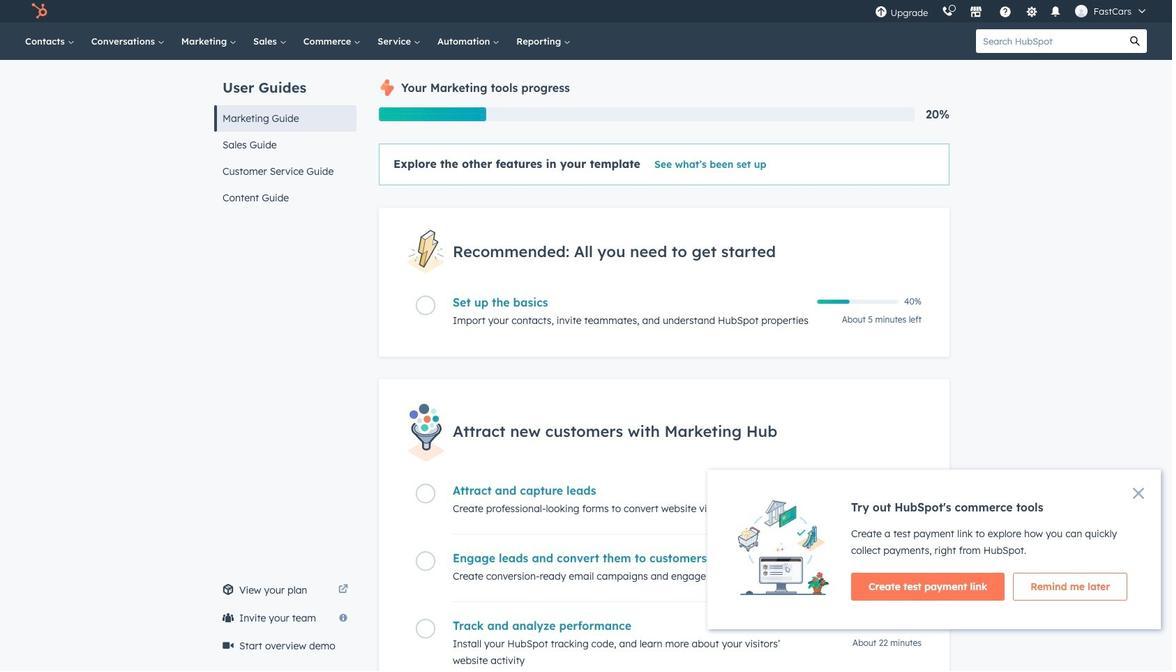 Task type: locate. For each thing, give the bounding box(es) containing it.
link opens in a new window image
[[338, 583, 348, 599], [338, 585, 348, 596]]

2 link opens in a new window image from the top
[[338, 585, 348, 596]]

progress bar
[[379, 107, 486, 121]]

marketplaces image
[[970, 6, 983, 19]]

[object object] complete progress bar
[[817, 300, 850, 304]]

menu
[[868, 0, 1155, 22]]

user guides element
[[214, 60, 357, 211]]



Task type: vqa. For each thing, say whether or not it's contained in the screenshot.
Page Section Element
no



Task type: describe. For each thing, give the bounding box(es) containing it.
christina overa image
[[1075, 5, 1088, 17]]

close image
[[1133, 488, 1144, 500]]

Search HubSpot search field
[[976, 29, 1123, 53]]

1 link opens in a new window image from the top
[[338, 583, 348, 599]]



